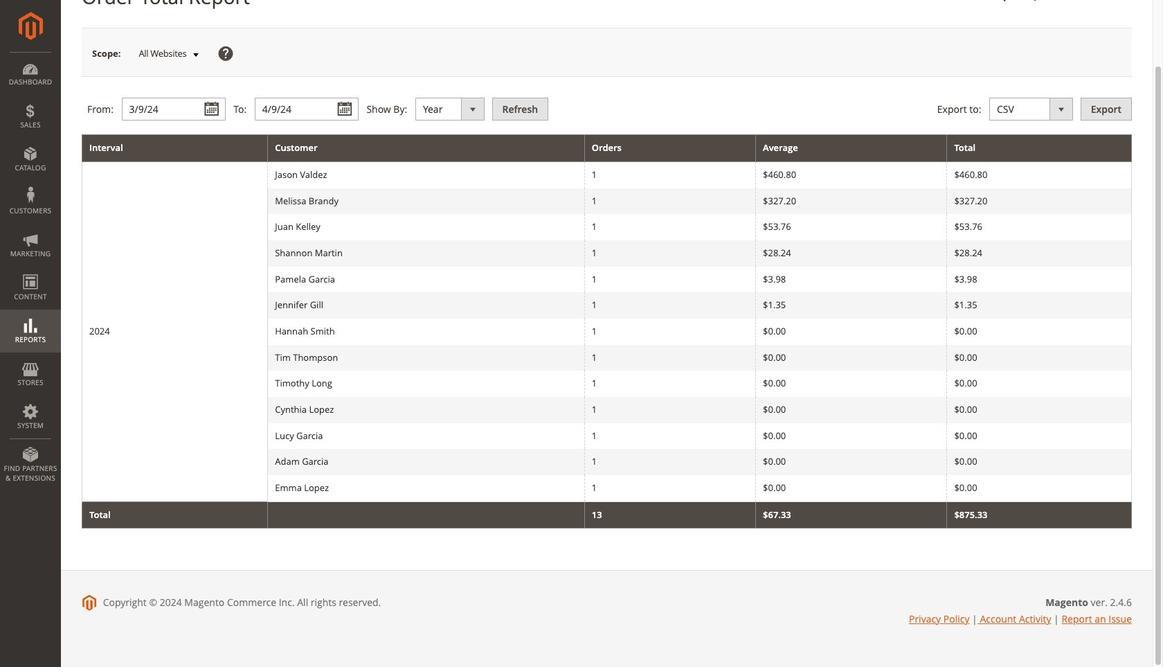 Task type: locate. For each thing, give the bounding box(es) containing it.
None text field
[[122, 98, 225, 121]]

menu bar
[[0, 52, 61, 490]]

None text field
[[982, 0, 1017, 6], [255, 98, 359, 121], [982, 0, 1017, 6], [255, 98, 359, 121]]



Task type: describe. For each thing, give the bounding box(es) containing it.
magento admin panel image
[[18, 12, 43, 40]]



